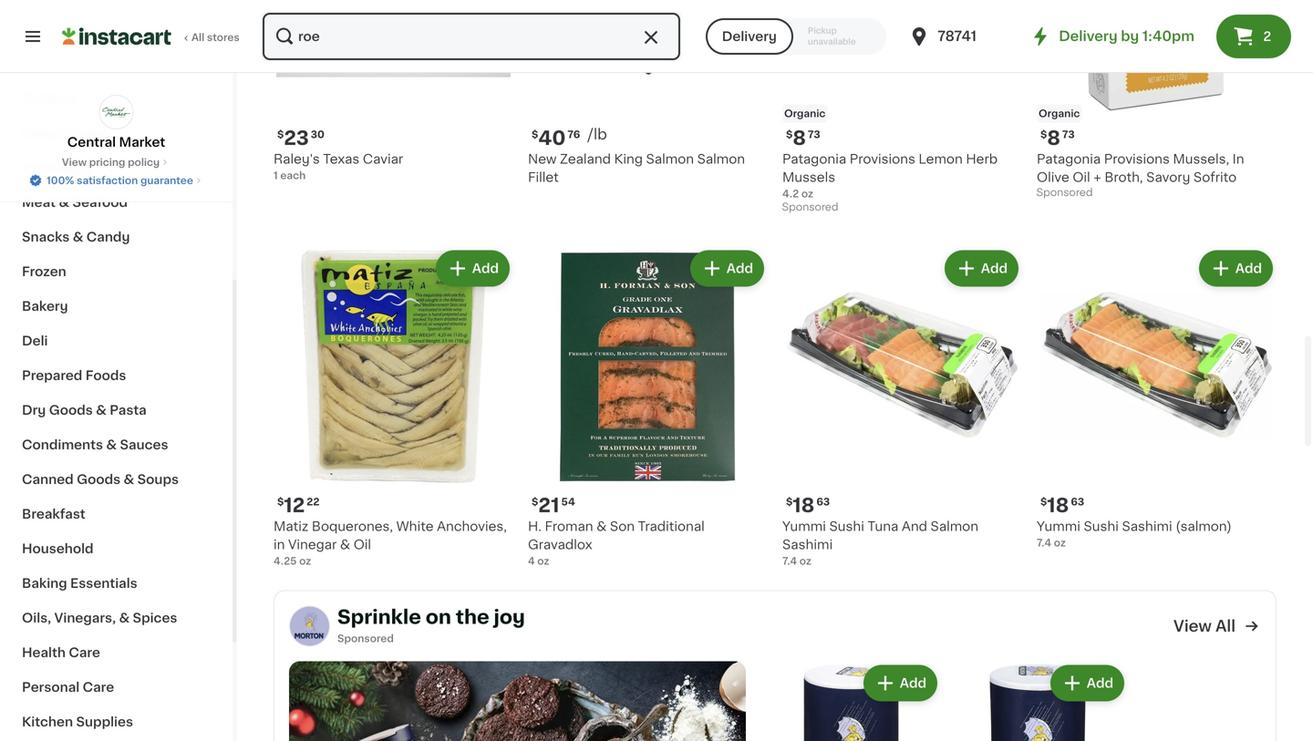 Task type: locate. For each thing, give the bounding box(es) containing it.
+
[[1094, 171, 1101, 184]]

delivery for delivery by 1:40pm
[[1059, 30, 1118, 43]]

all stores link
[[62, 11, 241, 62]]

2 $ 8 73 from the left
[[1040, 128, 1075, 148]]

1 sushi from the left
[[829, 520, 864, 533]]

1 horizontal spatial 8
[[1047, 128, 1060, 148]]

1 organic from the left
[[784, 108, 826, 118]]

0 horizontal spatial all
[[192, 32, 204, 42]]

73
[[808, 129, 820, 139], [1062, 129, 1075, 139]]

1 provisions from the left
[[850, 153, 915, 165]]

63 up yummi sushi tuna and salmon sashimi 7.4 oz
[[816, 497, 830, 507]]

1 vertical spatial all
[[1216, 619, 1236, 634]]

2 63 from the left
[[1071, 497, 1084, 507]]

patagonia for mussels
[[782, 153, 846, 165]]

yummi inside yummi sushi tuna and salmon sashimi 7.4 oz
[[782, 520, 826, 533]]

joy
[[494, 608, 525, 627]]

73 for patagonia provisions mussels, in olive oil + broth, savory sofrito
[[1062, 129, 1075, 139]]

0 horizontal spatial view
[[62, 157, 87, 167]]

1 vertical spatial 7.4
[[782, 556, 797, 566]]

$ 18 63 up yummi sushi tuna and salmon sashimi 7.4 oz
[[786, 496, 830, 515]]

1 $ 18 63 from the left
[[786, 496, 830, 515]]

0 vertical spatial view
[[62, 157, 87, 167]]

king
[[614, 153, 643, 165]]

2
[[1263, 30, 1271, 43]]

all stores
[[192, 32, 240, 42]]

anchovies,
[[437, 520, 507, 533]]

patagonia
[[782, 153, 846, 165], [1037, 153, 1101, 165]]

patagonia up olive
[[1037, 153, 1101, 165]]

2 horizontal spatial salmon
[[931, 520, 979, 533]]

oil down boquerones,
[[354, 538, 371, 551]]

None search field
[[261, 11, 682, 62]]

0 horizontal spatial organic
[[784, 108, 826, 118]]

1 horizontal spatial organic
[[1039, 108, 1080, 118]]

condiments
[[22, 439, 103, 451]]

sponsored badge image
[[1037, 188, 1092, 198], [782, 202, 838, 213]]

view pricing policy
[[62, 157, 160, 167]]

goods
[[49, 404, 93, 417], [77, 473, 120, 486]]

delivery
[[1059, 30, 1118, 43], [722, 30, 777, 43]]

1 8 from the left
[[793, 128, 806, 148]]

central market link
[[67, 95, 165, 151]]

lemon
[[919, 153, 963, 165]]

0 horizontal spatial 18
[[793, 496, 815, 515]]

63
[[816, 497, 830, 507], [1071, 497, 1084, 507]]

1:40pm
[[1142, 30, 1195, 43]]

8
[[793, 128, 806, 148], [1047, 128, 1060, 148]]

0 horizontal spatial 7.4
[[782, 556, 797, 566]]

oil
[[1073, 171, 1090, 184], [354, 538, 371, 551]]

organic
[[784, 108, 826, 118], [1039, 108, 1080, 118]]

care for health care
[[69, 647, 100, 659]]

& left the pasta
[[96, 404, 107, 417]]

kitchen
[[22, 716, 73, 729]]

provisions inside patagonia provisions lemon herb mussels 4.2 oz
[[850, 153, 915, 165]]

deli
[[22, 335, 48, 347]]

1 vertical spatial care
[[83, 681, 114, 694]]

0 vertical spatial sashimi
[[1122, 520, 1172, 533]]

1 vertical spatial sashimi
[[782, 538, 833, 551]]

sponsored badge image for patagonia provisions lemon herb mussels
[[782, 202, 838, 213]]

produce
[[22, 92, 77, 105]]

63 for sashimi
[[816, 497, 830, 507]]

1 horizontal spatial patagonia
[[1037, 153, 1101, 165]]

personal care link
[[11, 670, 222, 705]]

$ 8 73 up olive
[[1040, 128, 1075, 148]]

0 horizontal spatial oil
[[354, 538, 371, 551]]

18 up yummi sushi sashimi (salmon) 7.4 oz at the bottom
[[1047, 496, 1069, 515]]

& left sauces
[[106, 439, 117, 451]]

78741 button
[[908, 11, 1018, 62]]

1 vertical spatial view
[[1174, 619, 1212, 634]]

eggs
[[74, 127, 107, 140]]

1 vertical spatial sponsored badge image
[[782, 202, 838, 213]]

$ inside $ 12 22
[[277, 497, 284, 507]]

spices
[[133, 612, 177, 625]]

1 horizontal spatial sushi
[[1084, 520, 1119, 533]]

beverages link
[[11, 150, 222, 185]]

1 18 from the left
[[793, 496, 815, 515]]

delivery button
[[706, 18, 793, 55]]

yummi inside yummi sushi sashimi (salmon) 7.4 oz
[[1037, 520, 1081, 533]]

view for view pricing policy
[[62, 157, 87, 167]]

new zealand king salmon salmon fillet
[[528, 153, 745, 184]]

breakfast
[[22, 508, 85, 521]]

0 vertical spatial goods
[[49, 404, 93, 417]]

tuna
[[868, 520, 899, 533]]

0 horizontal spatial sushi
[[829, 520, 864, 533]]

provisions for lemon
[[850, 153, 915, 165]]

0 horizontal spatial patagonia
[[782, 153, 846, 165]]

sushi inside yummi sushi sashimi (salmon) 7.4 oz
[[1084, 520, 1119, 533]]

add button for h. froman & son traditional gravadlox
[[692, 252, 762, 285]]

delivery inside delivery button
[[722, 30, 777, 43]]

12
[[284, 496, 305, 515]]

2 $ 18 63 from the left
[[1040, 496, 1084, 515]]

patagonia up mussels
[[782, 153, 846, 165]]

add for h. froman & son traditional gravadlox
[[727, 262, 753, 275]]

frozen link
[[11, 254, 222, 289]]

7.4 inside yummi sushi sashimi (salmon) 7.4 oz
[[1037, 538, 1052, 548]]

patagonia inside patagonia provisions lemon herb mussels 4.2 oz
[[782, 153, 846, 165]]

2 patagonia from the left
[[1037, 153, 1101, 165]]

pricing
[[89, 157, 125, 167]]

1 vertical spatial goods
[[77, 473, 120, 486]]

18
[[793, 496, 815, 515], [1047, 496, 1069, 515]]

view
[[62, 157, 87, 167], [1174, 619, 1212, 634]]

1 horizontal spatial $ 8 73
[[1040, 128, 1075, 148]]

$ 21 54
[[532, 496, 575, 515]]

goods down prepared foods
[[49, 404, 93, 417]]

in
[[1233, 153, 1244, 165]]

& left the 'soups'
[[124, 473, 134, 486]]

patagonia provisions mussels, in olive oil + broth, savory sofrito
[[1037, 153, 1244, 184]]

sofrito
[[1194, 171, 1237, 184]]

organic up mussels
[[784, 108, 826, 118]]

sashimi inside yummi sushi tuna and salmon sashimi 7.4 oz
[[782, 538, 833, 551]]

63 for oz
[[1071, 497, 1084, 507]]

2 organic from the left
[[1039, 108, 1080, 118]]

yummi
[[782, 520, 826, 533], [1037, 520, 1081, 533]]

18 up yummi sushi tuna and salmon sashimi 7.4 oz
[[793, 496, 815, 515]]

23
[[284, 128, 309, 148]]

2 provisions from the left
[[1104, 153, 1170, 165]]

caviar
[[363, 153, 403, 165]]

organic for patagonia provisions lemon herb mussels
[[784, 108, 826, 118]]

2 73 from the left
[[1062, 129, 1075, 139]]

& left son
[[596, 520, 607, 533]]

8 up olive
[[1047, 128, 1060, 148]]

1 horizontal spatial salmon
[[697, 153, 745, 165]]

care for personal care
[[83, 681, 114, 694]]

100% satisfaction guarantee
[[47, 176, 193, 186]]

2 button
[[1216, 15, 1291, 58]]

sponsored badge image down the 4.2
[[782, 202, 838, 213]]

$ inside $ 40 76
[[532, 129, 538, 139]]

sushi inside yummi sushi tuna and salmon sashimi 7.4 oz
[[829, 520, 864, 533]]

73 for patagonia provisions lemon herb mussels
[[808, 129, 820, 139]]

dairy & eggs
[[22, 127, 107, 140]]

1 73 from the left
[[808, 129, 820, 139]]

sponsored badge image down olive
[[1037, 188, 1092, 198]]

care down vinegars,
[[69, 647, 100, 659]]

1 horizontal spatial delivery
[[1059, 30, 1118, 43]]

oil inside matiz boquerones, white anchovies, in vinegar & oil 4.25 oz
[[354, 538, 371, 551]]

1 yummi from the left
[[782, 520, 826, 533]]

prepared foods link
[[11, 358, 222, 393]]

patagonia inside patagonia provisions mussels, in olive oil + broth, savory sofrito
[[1037, 153, 1101, 165]]

73 up mussels
[[808, 129, 820, 139]]

0 horizontal spatial yummi
[[782, 520, 826, 533]]

8 up mussels
[[793, 128, 806, 148]]

0 horizontal spatial 63
[[816, 497, 830, 507]]

goods down condiments & sauces
[[77, 473, 120, 486]]

goods for canned
[[77, 473, 120, 486]]

0 horizontal spatial sashimi
[[782, 538, 833, 551]]

0 horizontal spatial 73
[[808, 129, 820, 139]]

0 horizontal spatial $ 18 63
[[786, 496, 830, 515]]

baking
[[22, 577, 67, 590]]

$ 18 63 for yummi sushi tuna and salmon sashimi
[[786, 496, 830, 515]]

0 vertical spatial oil
[[1073, 171, 1090, 184]]

1 $ 8 73 from the left
[[786, 128, 820, 148]]

breakfast link
[[11, 497, 222, 532]]

bakery
[[22, 300, 68, 313]]

7.4 inside yummi sushi tuna and salmon sashimi 7.4 oz
[[782, 556, 797, 566]]

policy
[[128, 157, 160, 167]]

73 up olive
[[1062, 129, 1075, 139]]

$ for yummi sushi tuna and salmon sashimi
[[786, 497, 793, 507]]

provisions
[[850, 153, 915, 165], [1104, 153, 1170, 165]]

1 horizontal spatial yummi
[[1037, 520, 1081, 533]]

1 63 from the left
[[816, 497, 830, 507]]

add button for matiz boquerones, white anchovies, in vinegar & oil
[[438, 252, 508, 285]]

view pricing policy link
[[62, 155, 171, 170]]

provisions left lemon at the right top of the page
[[850, 153, 915, 165]]

salmon inside yummi sushi tuna and salmon sashimi 7.4 oz
[[931, 520, 979, 533]]

yummi for sashimi
[[782, 520, 826, 533]]

$ inside the $ 21 54
[[532, 497, 538, 507]]

new
[[528, 153, 557, 165]]

the
[[456, 608, 489, 627]]

4
[[528, 556, 535, 566]]

deli link
[[11, 324, 222, 358]]

2 yummi from the left
[[1037, 520, 1081, 533]]

$ inside the $ 23 30
[[277, 129, 284, 139]]

Search field
[[263, 13, 680, 60]]

guarantee
[[140, 176, 193, 186]]

1 horizontal spatial oil
[[1073, 171, 1090, 184]]

sushi
[[829, 520, 864, 533], [1084, 520, 1119, 533]]

canned goods & soups
[[22, 473, 179, 486]]

0 horizontal spatial delivery
[[722, 30, 777, 43]]

0 horizontal spatial provisions
[[850, 153, 915, 165]]

1 horizontal spatial sashimi
[[1122, 520, 1172, 533]]

1 horizontal spatial $ 18 63
[[1040, 496, 1084, 515]]

0 vertical spatial 7.4
[[1037, 538, 1052, 548]]

soups
[[137, 473, 179, 486]]

2 18 from the left
[[1047, 496, 1069, 515]]

& inside 'link'
[[106, 439, 117, 451]]

patagonia for olive
[[1037, 153, 1101, 165]]

1 horizontal spatial all
[[1216, 619, 1236, 634]]

2 sushi from the left
[[1084, 520, 1119, 533]]

2 8 from the left
[[1047, 128, 1060, 148]]

1 patagonia from the left
[[782, 153, 846, 165]]

stores
[[207, 32, 240, 42]]

0 vertical spatial care
[[69, 647, 100, 659]]

boquerones,
[[312, 520, 393, 533]]

oil left +
[[1073, 171, 1090, 184]]

product group
[[782, 0, 1022, 217], [1037, 0, 1277, 203], [274, 247, 513, 568], [528, 247, 768, 568], [782, 247, 1022, 568], [1037, 247, 1277, 550], [761, 662, 941, 741], [948, 662, 1128, 741]]

sashimi inside yummi sushi sashimi (salmon) 7.4 oz
[[1122, 520, 1172, 533]]

personal care
[[22, 681, 114, 694]]

1 horizontal spatial view
[[1174, 619, 1212, 634]]

care up supplies
[[83, 681, 114, 694]]

sushi for sashimi
[[1084, 520, 1119, 533]]

all inside all stores link
[[192, 32, 204, 42]]

&
[[60, 127, 71, 140], [59, 196, 69, 209], [73, 231, 83, 243], [96, 404, 107, 417], [106, 439, 117, 451], [124, 473, 134, 486], [596, 520, 607, 533], [340, 538, 350, 551], [119, 612, 130, 625]]

care
[[69, 647, 100, 659], [83, 681, 114, 694]]

0 horizontal spatial 8
[[793, 128, 806, 148]]

0 horizontal spatial sponsored badge image
[[782, 202, 838, 213]]

oz inside yummi sushi sashimi (salmon) 7.4 oz
[[1054, 538, 1066, 548]]

& down boquerones,
[[340, 538, 350, 551]]

sprinkle
[[337, 608, 421, 627]]

0 horizontal spatial $ 8 73
[[786, 128, 820, 148]]

1 horizontal spatial 7.4
[[1037, 538, 1052, 548]]

provisions up broth,
[[1104, 153, 1170, 165]]

organic up olive
[[1039, 108, 1080, 118]]

$40.76 per pound element
[[528, 126, 768, 150]]

provisions inside patagonia provisions mussels, in olive oil + broth, savory sofrito
[[1104, 153, 1170, 165]]

8 for patagonia provisions mussels, in olive oil + broth, savory sofrito
[[1047, 128, 1060, 148]]

1 horizontal spatial 63
[[1071, 497, 1084, 507]]

oz inside h. froman & son traditional gravadlox 4 oz
[[537, 556, 549, 566]]

view for view all
[[1174, 619, 1212, 634]]

produce link
[[11, 81, 222, 116]]

1 horizontal spatial 18
[[1047, 496, 1069, 515]]

8 for patagonia provisions lemon herb mussels
[[793, 128, 806, 148]]

18 for yummi sushi tuna and salmon sashimi
[[793, 496, 815, 515]]

$ 8 73 up mussels
[[786, 128, 820, 148]]

1 vertical spatial oil
[[354, 538, 371, 551]]

delivery inside delivery by 1:40pm link
[[1059, 30, 1118, 43]]

$ 18 63 for yummi sushi sashimi (salmon)
[[1040, 496, 1084, 515]]

oils,
[[22, 612, 51, 625]]

central market logo image
[[99, 95, 134, 129]]

0 vertical spatial all
[[192, 32, 204, 42]]

$ 18 63 up yummi sushi sashimi (salmon) 7.4 oz at the bottom
[[1040, 496, 1084, 515]]

traditional
[[638, 520, 705, 533]]

sashimi
[[1122, 520, 1172, 533], [782, 538, 833, 551]]

1 horizontal spatial provisions
[[1104, 153, 1170, 165]]

63 up yummi sushi sashimi (salmon) 7.4 oz at the bottom
[[1071, 497, 1084, 507]]

1 horizontal spatial 73
[[1062, 129, 1075, 139]]

raley's
[[274, 153, 320, 165]]

0 vertical spatial sponsored badge image
[[1037, 188, 1092, 198]]

$
[[277, 129, 284, 139], [532, 129, 538, 139], [786, 129, 793, 139], [1040, 129, 1047, 139], [277, 497, 284, 507], [532, 497, 538, 507], [786, 497, 793, 507], [1040, 497, 1047, 507]]

add for yummi sushi sashimi (salmon)
[[1235, 262, 1262, 275]]

by
[[1121, 30, 1139, 43]]

4.2
[[782, 189, 799, 199]]

household
[[22, 543, 94, 555]]

1 horizontal spatial sponsored badge image
[[1037, 188, 1092, 198]]



Task type: describe. For each thing, give the bounding box(es) containing it.
son
[[610, 520, 635, 533]]

snacks & candy
[[22, 231, 130, 243]]

olive
[[1037, 171, 1069, 184]]

100% satisfaction guarantee button
[[28, 170, 204, 188]]

meat
[[22, 196, 56, 209]]

instacart logo image
[[62, 26, 171, 47]]

add for matiz boquerones, white anchovies, in vinegar & oil
[[472, 262, 499, 275]]

each
[[280, 170, 306, 180]]

central market
[[67, 136, 165, 149]]

health care
[[22, 647, 100, 659]]

$ 40 76
[[532, 128, 580, 148]]

& left eggs
[[60, 127, 71, 140]]

add for yummi sushi tuna and salmon sashimi
[[981, 262, 1008, 275]]

0 horizontal spatial salmon
[[646, 153, 694, 165]]

service type group
[[706, 18, 887, 55]]

vinegars,
[[54, 612, 116, 625]]

mussels
[[782, 171, 835, 184]]

spo
[[337, 634, 358, 644]]

goods for dry
[[49, 404, 93, 417]]

view all
[[1174, 619, 1236, 634]]

condiments & sauces
[[22, 439, 168, 451]]

76
[[568, 129, 580, 139]]

& inside h. froman & son traditional gravadlox 4 oz
[[596, 520, 607, 533]]

product group containing 12
[[274, 247, 513, 568]]

on
[[426, 608, 451, 627]]

& inside matiz boquerones, white anchovies, in vinegar & oil 4.25 oz
[[340, 538, 350, 551]]

oils, vinegars, & spices
[[22, 612, 177, 625]]

h. froman & son traditional gravadlox 4 oz
[[528, 520, 705, 566]]

40
[[538, 128, 566, 148]]

raley's texas caviar 1 each
[[274, 153, 403, 180]]

herb
[[966, 153, 998, 165]]

morton salt. image
[[289, 606, 330, 647]]

prepared
[[22, 369, 82, 382]]

condiments & sauces link
[[11, 428, 222, 462]]

froman
[[545, 520, 593, 533]]

dairy
[[22, 127, 57, 140]]

matiz
[[274, 520, 308, 533]]

organic for patagonia provisions mussels, in olive oil + broth, savory sofrito
[[1039, 108, 1080, 118]]

zealand
[[560, 153, 611, 165]]

yummi sushi tuna and salmon sashimi 7.4 oz
[[782, 520, 979, 566]]

oz inside patagonia provisions lemon herb mussels 4.2 oz
[[801, 189, 813, 199]]

canned goods & soups link
[[11, 462, 222, 497]]

sponsored badge image for patagonia provisions mussels, in olive oil + broth, savory sofrito
[[1037, 188, 1092, 198]]

yummi for oz
[[1037, 520, 1081, 533]]

& down 100%
[[59, 196, 69, 209]]

savory
[[1146, 171, 1190, 184]]

snacks & candy link
[[11, 220, 222, 254]]

matiz boquerones, white anchovies, in vinegar & oil 4.25 oz
[[274, 520, 507, 566]]

foods
[[85, 369, 126, 382]]

personal
[[22, 681, 80, 694]]

h.
[[528, 520, 542, 533]]

dry goods & pasta
[[22, 404, 146, 417]]

add button for yummi sushi tuna and salmon sashimi
[[946, 252, 1017, 285]]

fillet
[[528, 171, 559, 184]]

$ for matiz boquerones, white anchovies, in vinegar & oil
[[277, 497, 284, 507]]

delivery by 1:40pm
[[1059, 30, 1195, 43]]

nsored
[[358, 634, 394, 644]]

health
[[22, 647, 66, 659]]

delivery for delivery
[[722, 30, 777, 43]]

dry
[[22, 404, 46, 417]]

$ for yummi sushi sashimi (salmon)
[[1040, 497, 1047, 507]]

1
[[274, 170, 278, 180]]

$ for h. froman & son traditional gravadlox
[[532, 497, 538, 507]]

prepared foods
[[22, 369, 126, 382]]

sauces
[[120, 439, 168, 451]]

$ for raley's texas caviar
[[277, 129, 284, 139]]

18 for yummi sushi sashimi (salmon)
[[1047, 496, 1069, 515]]

salmon for yummi sushi tuna and salmon sashimi 7.4 oz
[[931, 520, 979, 533]]

$ 12 22
[[277, 496, 320, 515]]

yummi sushi sashimi (salmon) 7.4 oz
[[1037, 520, 1232, 548]]

oz inside yummi sushi tuna and salmon sashimi 7.4 oz
[[800, 556, 812, 566]]

provisions for mussels,
[[1104, 153, 1170, 165]]

mussels,
[[1173, 153, 1229, 165]]

market
[[119, 136, 165, 149]]

sushi for tuna
[[829, 520, 864, 533]]

health care link
[[11, 636, 222, 670]]

central
[[67, 136, 116, 149]]

dry goods & pasta link
[[11, 393, 222, 428]]

& left candy
[[73, 231, 83, 243]]

oz inside matiz boquerones, white anchovies, in vinegar & oil 4.25 oz
[[299, 556, 311, 566]]

54
[[561, 497, 575, 507]]

sprinkle on the joy spo nsored
[[337, 608, 525, 644]]

$ 23 30
[[277, 128, 325, 148]]

baking essentials link
[[11, 566, 222, 601]]

baking essentials
[[22, 577, 137, 590]]

broth,
[[1105, 171, 1143, 184]]

$ for patagonia provisions lemon herb mussels
[[786, 129, 793, 139]]

delivery by 1:40pm link
[[1030, 26, 1195, 47]]

$ for patagonia provisions mussels, in olive oil + broth, savory sofrito
[[1040, 129, 1047, 139]]

(salmon)
[[1176, 520, 1232, 533]]

& left spices
[[119, 612, 130, 625]]

frozen
[[22, 265, 66, 278]]

add button for yummi sushi sashimi (salmon)
[[1201, 252, 1271, 285]]

$ 8 73 for patagonia provisions mussels, in olive oil + broth, savory sofrito
[[1040, 128, 1075, 148]]

oil inside patagonia provisions mussels, in olive oil + broth, savory sofrito
[[1073, 171, 1090, 184]]

household link
[[11, 532, 222, 566]]

dairy & eggs link
[[11, 116, 222, 150]]

$ 8 73 for patagonia provisions lemon herb mussels
[[786, 128, 820, 148]]

product group containing 21
[[528, 247, 768, 568]]

kitchen supplies
[[22, 716, 133, 729]]

salmon for new zealand king salmon salmon fillet
[[697, 153, 745, 165]]

texas
[[323, 153, 360, 165]]

patagonia provisions lemon herb mussels 4.2 oz
[[782, 153, 998, 199]]

gravadlox
[[528, 538, 592, 551]]



Task type: vqa. For each thing, say whether or not it's contained in the screenshot.
x related to 37
no



